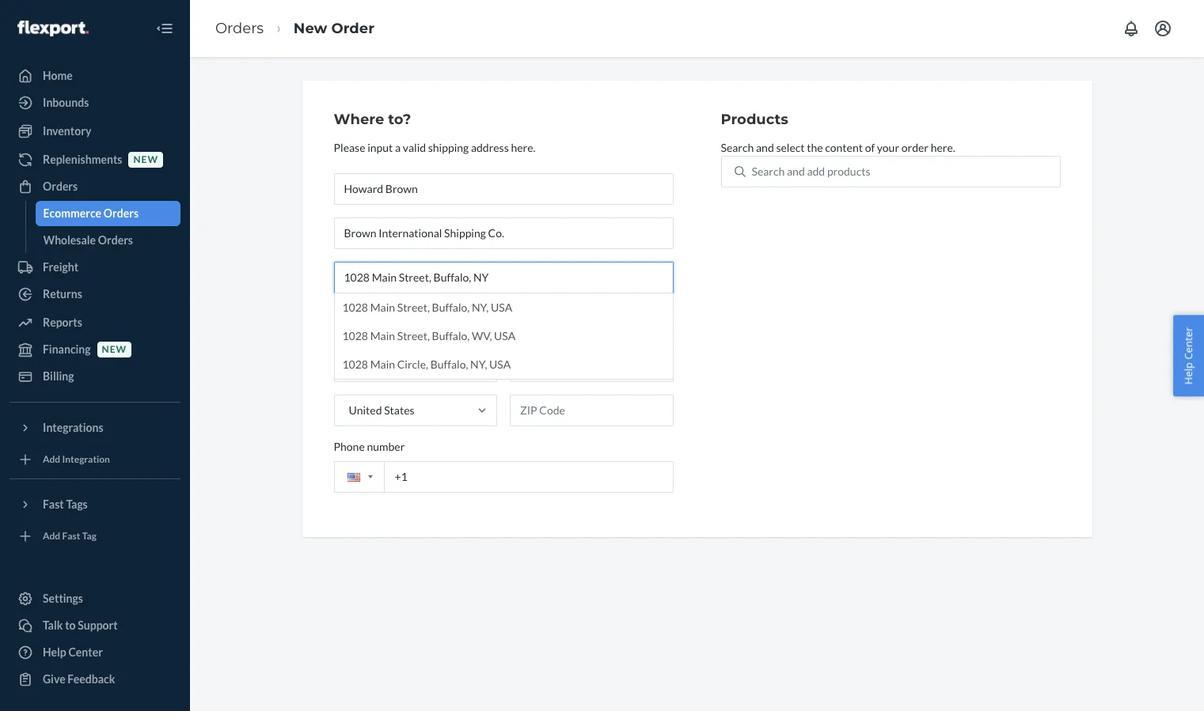 Task type: vqa. For each thing, say whether or not it's contained in the screenshot.
rightmost Center
yes



Task type: locate. For each thing, give the bounding box(es) containing it.
2 main from the top
[[370, 329, 395, 343]]

orders link
[[215, 20, 264, 37], [10, 174, 181, 200]]

select
[[776, 141, 805, 154]]

1 vertical spatial 1028
[[342, 329, 368, 343]]

help center
[[1182, 327, 1196, 385], [43, 646, 103, 660]]

orders link left 'new'
[[215, 20, 264, 37]]

ny, up wv,
[[472, 301, 489, 314]]

1 street, from the top
[[397, 301, 430, 314]]

0 vertical spatial main
[[370, 301, 395, 314]]

new down inventory link on the top left
[[133, 154, 158, 166]]

1 vertical spatial and
[[787, 165, 805, 178]]

usa down street address text box on the top of page
[[491, 301, 512, 314]]

orders link up ecommerce orders
[[10, 174, 181, 200]]

order
[[331, 20, 374, 37]]

1028 for 1028 main circle, buffalo, ny, usa
[[342, 358, 368, 371]]

1 add from the top
[[43, 454, 60, 466]]

search for search and select the content of your order here.
[[721, 141, 754, 154]]

1 vertical spatial main
[[370, 329, 395, 343]]

0 horizontal spatial help center
[[43, 646, 103, 660]]

3 1028 from the top
[[342, 358, 368, 371]]

0 horizontal spatial new
[[102, 344, 127, 356]]

main for 1028 main street, buffalo, ny, usa
[[370, 301, 395, 314]]

shipping
[[428, 141, 469, 154]]

1 1028 from the top
[[342, 301, 368, 314]]

1 horizontal spatial help
[[1182, 362, 1196, 385]]

address
[[471, 141, 509, 154]]

inventory link
[[10, 119, 181, 144]]

2 vertical spatial 1028
[[342, 358, 368, 371]]

orders up 'wholesale orders' link
[[104, 207, 139, 220]]

2 vertical spatial buffalo,
[[430, 358, 468, 371]]

Street Address 2 text field
[[334, 306, 673, 338]]

add for add fast tag
[[43, 531, 60, 543]]

number
[[367, 440, 405, 454]]

wv,
[[472, 329, 492, 343]]

wholesale
[[43, 234, 96, 247]]

0 vertical spatial buffalo,
[[432, 301, 470, 314]]

add
[[43, 454, 60, 466], [43, 531, 60, 543]]

open account menu image
[[1154, 19, 1173, 38]]

to
[[65, 619, 76, 633]]

1 horizontal spatial orders link
[[215, 20, 264, 37]]

2 vertical spatial main
[[370, 358, 395, 371]]

1 vertical spatial ny,
[[470, 358, 487, 371]]

0 vertical spatial new
[[133, 154, 158, 166]]

main left circle,
[[370, 358, 395, 371]]

the
[[807, 141, 823, 154]]

1028 for 1028 main street, buffalo, wv, usa
[[342, 329, 368, 343]]

fast left the tag
[[62, 531, 80, 543]]

circle,
[[397, 358, 428, 371]]

1028 up 1028 main street, buffalo, wv, usa
[[342, 301, 368, 314]]

City text field
[[334, 351, 497, 382]]

2 1028 from the top
[[342, 329, 368, 343]]

main
[[370, 301, 395, 314], [370, 329, 395, 343], [370, 358, 395, 371]]

usa down wv,
[[489, 358, 511, 371]]

billing link
[[10, 364, 181, 390]]

home
[[43, 69, 73, 82]]

main up city text field
[[370, 329, 395, 343]]

search right search image
[[752, 165, 785, 178]]

0 vertical spatial center
[[1182, 327, 1196, 360]]

1 vertical spatial buffalo,
[[432, 329, 470, 343]]

1 vertical spatial new
[[102, 344, 127, 356]]

1 vertical spatial usa
[[494, 329, 516, 343]]

street, for wv,
[[397, 329, 430, 343]]

1 horizontal spatial here.
[[931, 141, 955, 154]]

1 horizontal spatial and
[[787, 165, 805, 178]]

ecommerce orders link
[[35, 201, 181, 226]]

usa right wv,
[[494, 329, 516, 343]]

street,
[[397, 301, 430, 314], [397, 329, 430, 343]]

and
[[756, 141, 774, 154], [787, 165, 805, 178]]

2 here. from the left
[[931, 141, 955, 154]]

First & Last Name text field
[[334, 173, 673, 205]]

buffalo,
[[432, 301, 470, 314], [432, 329, 470, 343], [430, 358, 468, 371]]

0 vertical spatial help
[[1182, 362, 1196, 385]]

0 vertical spatial fast
[[43, 498, 64, 511]]

ZIP Code text field
[[510, 395, 673, 427]]

orders inside 'breadcrumbs' navigation
[[215, 20, 264, 37]]

1 vertical spatial add
[[43, 531, 60, 543]]

1028 main street, buffalo, wv, usa
[[342, 329, 516, 343]]

and left add
[[787, 165, 805, 178]]

0 vertical spatial add
[[43, 454, 60, 466]]

0 vertical spatial search
[[721, 141, 754, 154]]

0 vertical spatial help center
[[1182, 327, 1196, 385]]

1 here. from the left
[[511, 141, 536, 154]]

0 horizontal spatial orders link
[[10, 174, 181, 200]]

orders left 'new'
[[215, 20, 264, 37]]

usa for 1028 main circle, buffalo, ny, usa
[[489, 358, 511, 371]]

ny, for 1028 main street, buffalo, ny, usa
[[472, 301, 489, 314]]

0 vertical spatial street,
[[397, 301, 430, 314]]

1 vertical spatial center
[[68, 646, 103, 660]]

talk to support button
[[10, 614, 181, 639]]

help
[[1182, 362, 1196, 385], [43, 646, 66, 660]]

here.
[[511, 141, 536, 154], [931, 141, 955, 154]]

add integration
[[43, 454, 110, 466]]

buffalo, down 1028 main street, buffalo, wv, usa
[[430, 358, 468, 371]]

1 vertical spatial fast
[[62, 531, 80, 543]]

1 horizontal spatial new
[[133, 154, 158, 166]]

buffalo, for 1028 main street, buffalo, ny, usa
[[432, 301, 470, 314]]

1028
[[342, 301, 368, 314], [342, 329, 368, 343], [342, 358, 368, 371]]

1028 up city text field
[[342, 329, 368, 343]]

phone number
[[334, 440, 405, 454]]

0 vertical spatial ny,
[[472, 301, 489, 314]]

street, for ny,
[[397, 301, 430, 314]]

please input a valid shipping address here.
[[334, 141, 536, 154]]

0 vertical spatial 1028
[[342, 301, 368, 314]]

1 main from the top
[[370, 301, 395, 314]]

here. right the order
[[931, 141, 955, 154]]

add for add integration
[[43, 454, 60, 466]]

search
[[721, 141, 754, 154], [752, 165, 785, 178]]

1 vertical spatial help center
[[43, 646, 103, 660]]

1028 up the united
[[342, 358, 368, 371]]

1 horizontal spatial help center
[[1182, 327, 1196, 385]]

tag
[[82, 531, 97, 543]]

ny,
[[472, 301, 489, 314], [470, 358, 487, 371]]

wholesale orders
[[43, 234, 133, 247]]

buffalo, left wv,
[[432, 329, 470, 343]]

new order link
[[294, 20, 374, 37]]

0 vertical spatial and
[[756, 141, 774, 154]]

1028 main circle, buffalo, ny, usa
[[342, 358, 511, 371]]

1 vertical spatial search
[[752, 165, 785, 178]]

products
[[827, 165, 871, 178]]

orders
[[215, 20, 264, 37], [43, 180, 78, 193], [104, 207, 139, 220], [98, 234, 133, 247]]

3 main from the top
[[370, 358, 395, 371]]

and left select
[[756, 141, 774, 154]]

main up 1028 main street, buffalo, wv, usa
[[370, 301, 395, 314]]

0 horizontal spatial here.
[[511, 141, 536, 154]]

your
[[877, 141, 899, 154]]

reports
[[43, 316, 82, 329]]

State text field
[[510, 351, 673, 382]]

to?
[[388, 111, 411, 128]]

2 vertical spatial usa
[[489, 358, 511, 371]]

help inside button
[[1182, 362, 1196, 385]]

home link
[[10, 63, 181, 89]]

reports link
[[10, 310, 181, 336]]

street, up circle,
[[397, 329, 430, 343]]

settings
[[43, 592, 83, 606]]

Street Address text field
[[334, 262, 673, 294]]

center
[[1182, 327, 1196, 360], [68, 646, 103, 660]]

1028 for 1028 main street, buffalo, ny, usa
[[342, 301, 368, 314]]

fast left tags
[[43, 498, 64, 511]]

buffalo, up 1028 main street, buffalo, wv, usa
[[432, 301, 470, 314]]

add left integration
[[43, 454, 60, 466]]

ny, down wv,
[[470, 358, 487, 371]]

buffalo, for 1028 main circle, buffalo, ny, usa
[[430, 358, 468, 371]]

fast
[[43, 498, 64, 511], [62, 531, 80, 543]]

street, up 1028 main street, buffalo, wv, usa
[[397, 301, 430, 314]]

1 vertical spatial help
[[43, 646, 66, 660]]

0 horizontal spatial and
[[756, 141, 774, 154]]

0 vertical spatial usa
[[491, 301, 512, 314]]

orders up ecommerce
[[43, 180, 78, 193]]

1 vertical spatial street,
[[397, 329, 430, 343]]

add integration link
[[10, 447, 181, 473]]

search up search image
[[721, 141, 754, 154]]

Company name text field
[[334, 218, 673, 249]]

feedback
[[68, 673, 115, 686]]

financing
[[43, 343, 91, 356]]

2 street, from the top
[[397, 329, 430, 343]]

new
[[133, 154, 158, 166], [102, 344, 127, 356]]

new down reports link
[[102, 344, 127, 356]]

give feedback
[[43, 673, 115, 686]]

2 add from the top
[[43, 531, 60, 543]]

new for replenishments
[[133, 154, 158, 166]]

buffalo, for 1028 main street, buffalo, wv, usa
[[432, 329, 470, 343]]

here. right address
[[511, 141, 536, 154]]

1 horizontal spatial center
[[1182, 327, 1196, 360]]

fast tags
[[43, 498, 88, 511]]

usa
[[491, 301, 512, 314], [494, 329, 516, 343], [489, 358, 511, 371]]

add down fast tags
[[43, 531, 60, 543]]



Task type: describe. For each thing, give the bounding box(es) containing it.
0 horizontal spatial help
[[43, 646, 66, 660]]

breadcrumbs navigation
[[203, 5, 387, 52]]

0 vertical spatial orders link
[[215, 20, 264, 37]]

usa for 1028 main street, buffalo, ny, usa
[[491, 301, 512, 314]]

and for add
[[787, 165, 805, 178]]

integrations button
[[10, 416, 181, 441]]

integration
[[62, 454, 110, 466]]

states
[[384, 404, 415, 417]]

ny, for 1028 main circle, buffalo, ny, usa
[[470, 358, 487, 371]]

content
[[825, 141, 863, 154]]

phone
[[334, 440, 365, 454]]

help center inside button
[[1182, 327, 1196, 385]]

where to?
[[334, 111, 411, 128]]

united states
[[349, 404, 415, 417]]

ecommerce
[[43, 207, 101, 220]]

inventory
[[43, 124, 91, 138]]

integrations
[[43, 421, 103, 435]]

1 (702) 123-4567 telephone field
[[334, 461, 673, 493]]

new
[[294, 20, 327, 37]]

replenishments
[[43, 153, 122, 166]]

freight
[[43, 260, 78, 274]]

products
[[721, 111, 788, 128]]

new for financing
[[102, 344, 127, 356]]

1 vertical spatial orders link
[[10, 174, 181, 200]]

help center button
[[1174, 315, 1204, 397]]

open notifications image
[[1122, 19, 1141, 38]]

of
[[865, 141, 875, 154]]

fast tags button
[[10, 492, 181, 518]]

talk to support
[[43, 619, 118, 633]]

united
[[349, 404, 382, 417]]

support
[[78, 619, 118, 633]]

close navigation image
[[155, 19, 174, 38]]

tags
[[66, 498, 88, 511]]

main for 1028 main street, buffalo, wv, usa
[[370, 329, 395, 343]]

search image
[[734, 166, 745, 177]]

search and add products
[[752, 165, 871, 178]]

settings link
[[10, 587, 181, 612]]

order
[[902, 141, 929, 154]]

center inside button
[[1182, 327, 1196, 360]]

wholesale orders link
[[35, 228, 181, 253]]

give
[[43, 673, 65, 686]]

returns
[[43, 287, 82, 301]]

talk
[[43, 619, 63, 633]]

please
[[334, 141, 365, 154]]

input
[[368, 141, 393, 154]]

inbounds link
[[10, 90, 181, 116]]

a
[[395, 141, 401, 154]]

valid
[[403, 141, 426, 154]]

give feedback button
[[10, 667, 181, 693]]

search and select the content of your order here.
[[721, 141, 955, 154]]

1028 main street, buffalo, ny, usa
[[342, 301, 512, 314]]

united states: + 1 image
[[368, 476, 373, 479]]

0 horizontal spatial center
[[68, 646, 103, 660]]

add fast tag link
[[10, 524, 181, 549]]

billing
[[43, 370, 74, 383]]

new order
[[294, 20, 374, 37]]

freight link
[[10, 255, 181, 280]]

fast inside dropdown button
[[43, 498, 64, 511]]

ecommerce orders
[[43, 207, 139, 220]]

add
[[807, 165, 825, 178]]

and for select
[[756, 141, 774, 154]]

usa for 1028 main street, buffalo, wv, usa
[[494, 329, 516, 343]]

inbounds
[[43, 96, 89, 109]]

returns link
[[10, 282, 181, 307]]

help center link
[[10, 641, 181, 666]]

flexport logo image
[[17, 20, 89, 36]]

orders down ecommerce orders link
[[98, 234, 133, 247]]

add fast tag
[[43, 531, 97, 543]]

main for 1028 main circle, buffalo, ny, usa
[[370, 358, 395, 371]]

search for search and add products
[[752, 165, 785, 178]]

where
[[334, 111, 384, 128]]



